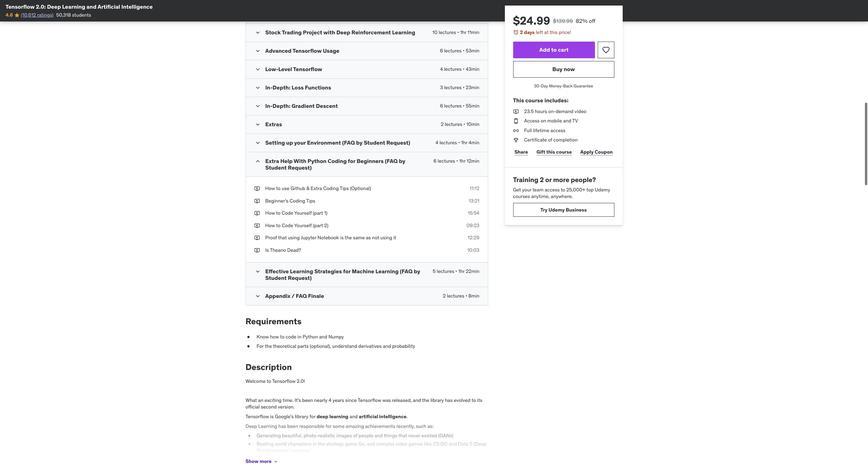 Task type: describe. For each thing, give the bounding box(es) containing it.
0 vertical spatial been
[[302, 397, 313, 403]]

$24.99 $139.99 82% off
[[513, 14, 596, 28]]

artificial
[[359, 413, 378, 420]]

small image for setting up your environment (faq by student request)
[[254, 139, 261, 146]]

video inside the what an exciting time. it's been nearly 4 years since tensorflow was released, and the library has evolved to its official second version. tensorflow is google's library for deep learning and artificial intelligence . deep learning has been responsible for some amazing achievements recently, such as: generating beautiful, photo-realistic images of people and things that never existed (gans) beating world champions in the strategy game go, and complex video games like cs:go and dota 2 (deep reinforcement learning)
[[396, 441, 408, 447]]

0 vertical spatial that
[[278, 235, 287, 241]]

trading
[[282, 29, 302, 36]]

(faq inside extra help with python coding for beginners (faq by student request)
[[385, 157, 398, 164]]

5 lectures • 1hr 22min
[[433, 268, 480, 274]]

extra inside extra help with python coding for beginners (faq by student request)
[[265, 157, 279, 164]]

(10,612 ratings)
[[21, 12, 54, 18]]

or
[[546, 175, 552, 184]]

in inside the what an exciting time. it's been nearly 4 years since tensorflow was released, and the library has evolved to its official second version. tensorflow is google's library for deep learning and artificial intelligence . deep learning has been responsible for some amazing achievements recently, such as: generating beautiful, photo-realistic images of people and things that never existed (gans) beating world champions in the strategy game go, and complex video games like cs:go and dota 2 (deep reinforcement learning)
[[313, 441, 317, 447]]

stock
[[265, 29, 281, 36]]

in- for in-depth: gradient descent
[[265, 102, 273, 109]]

0 vertical spatial access
[[551, 127, 566, 133]]

price!
[[559, 29, 571, 35]]

how for how to code yourself (part 2)
[[265, 222, 275, 228]]

learning left 10 at the top of the page
[[392, 29, 416, 36]]

xsmall image inside show more button
[[273, 459, 279, 464]]

lectures for appendix / faq finale
[[447, 293, 465, 299]]

training 2 or more people? get your team access to 25,000+ top udemy courses anytime, anywhere.
[[513, 175, 611, 200]]

is inside the what an exciting time. it's been nearly 4 years since tensorflow was released, and the library has evolved to its official second version. tensorflow is google's library for deep learning and artificial intelligence . deep learning has been responsible for some amazing achievements recently, such as: generating beautiful, photo-realistic images of people and things that never existed (gans) beating world champions in the strategy game go, and complex video games like cs:go and dota 2 (deep reinforcement learning)
[[270, 413, 274, 420]]

1hr for setting up your environment (faq by student request)
[[462, 139, 468, 146]]

apply coupon
[[581, 149, 613, 155]]

for inside extra help with python coding for beginners (faq by student request)
[[348, 157, 356, 164]]

1 vertical spatial this
[[547, 149, 556, 155]]

lectures for setting up your environment (faq by student request)
[[440, 139, 457, 146]]

0 horizontal spatial has
[[279, 423, 286, 429]]

tensorflow up artificial
[[358, 397, 382, 403]]

for up responsible
[[310, 413, 316, 420]]

access
[[525, 118, 540, 124]]

in-depth: gradient descent
[[265, 102, 338, 109]]

code for how to code yourself (part 2)
[[282, 222, 293, 228]]

0 horizontal spatial in
[[298, 334, 302, 340]]

top
[[587, 186, 594, 193]]

depth: for gradient
[[273, 102, 291, 109]]

buy now button
[[513, 61, 615, 78]]

tensorflow left 2.0!
[[272, 378, 296, 384]]

lectures for effective learning strategies for machine learning (faq by student request)
[[437, 268, 455, 274]]

existed
[[422, 433, 437, 439]]

beginners
[[357, 157, 384, 164]]

small image for low-
[[254, 66, 261, 73]]

8min
[[469, 293, 480, 299]]

2 inside the what an exciting time. it's been nearly 4 years since tensorflow was released, and the library has evolved to its official second version. tensorflow is google's library for deep learning and artificial intelligence . deep learning has been responsible for some amazing achievements recently, such as: generating beautiful, photo-realistic images of people and things that never existed (gans) beating world champions in the strategy game go, and complex video games like cs:go and dota 2 (deep reinforcement learning)
[[470, 441, 473, 447]]

learning
[[330, 413, 349, 420]]

show more
[[246, 458, 272, 464]]

google's
[[275, 413, 294, 420]]

&
[[307, 185, 310, 191]]

• for stock trading project with deep reinforcement learning
[[458, 29, 459, 35]]

not
[[372, 235, 379, 241]]

add to cart button
[[513, 41, 595, 58]]

now
[[564, 66, 575, 72]]

2 vertical spatial coding
[[290, 198, 305, 204]]

gift this course link
[[535, 145, 574, 159]]

depth: for loss
[[273, 84, 291, 91]]

4min
[[469, 139, 480, 146]]

6 for advanced tensorflow usage
[[440, 47, 443, 54]]

to left the "use"
[[276, 185, 281, 191]]

learning down the 'dead?'
[[290, 268, 313, 275]]

advanced tensorflow usage
[[265, 47, 340, 54]]

1 vertical spatial python
[[303, 334, 318, 340]]

(part for 1)
[[313, 210, 323, 216]]

1 horizontal spatial course
[[557, 149, 572, 155]]

is theano dead?
[[265, 247, 301, 253]]

intelligence
[[379, 413, 407, 420]]

project
[[303, 29, 322, 36]]

0 horizontal spatial library
[[295, 413, 309, 420]]

achievements
[[365, 423, 396, 429]]

to inside the what an exciting time. it's been nearly 4 years since tensorflow was released, and the library has evolved to its official second version. tensorflow is google's library for deep learning and artificial intelligence . deep learning has been responsible for some amazing achievements recently, such as: generating beautiful, photo-realistic images of people and things that never existed (gans) beating world champions in the strategy game go, and complex video games like cs:go and dota 2 (deep reinforcement learning)
[[472, 397, 476, 403]]

23.5 hours on-demand video
[[525, 108, 587, 114]]

cart
[[558, 46, 569, 53]]

setting up your environment (faq by student request)
[[265, 139, 411, 146]]

beginner's coding tips
[[265, 198, 315, 204]]

on
[[541, 118, 547, 124]]

6 lectures • 53min
[[440, 47, 480, 54]]

and up students
[[87, 3, 96, 10]]

what an exciting time. it's been nearly 4 years since tensorflow was released, and the library has evolved to its official second version. tensorflow is google's library for deep learning and artificial intelligence . deep learning has been responsible for some amazing achievements recently, such as: generating beautiful, photo-realistic images of people and things that never existed (gans) beating world champions in the strategy game go, and complex video games like cs:go and dota 2 (deep reinforcement learning)
[[246, 397, 487, 454]]

since
[[346, 397, 357, 403]]

11min
[[468, 29, 480, 35]]

4 lectures • 43min
[[440, 66, 480, 72]]

and up (optional),
[[319, 334, 327, 340]]

intelligence
[[121, 3, 153, 10]]

second
[[261, 404, 277, 410]]

for inside effective learning strategies for machine learning (faq by student request)
[[343, 268, 351, 275]]

and left dota
[[449, 441, 457, 447]]

deep inside the what an exciting time. it's been nearly 4 years since tensorflow was released, and the library has evolved to its official second version. tensorflow is google's library for deep learning and artificial intelligence . deep learning has been responsible for some amazing achievements recently, such as: generating beautiful, photo-realistic images of people and things that never existed (gans) beating world champions in the strategy game go, and complex video games like cs:go and dota 2 (deep reinforcement learning)
[[246, 423, 257, 429]]

(part for 2)
[[313, 222, 323, 228]]

extras
[[265, 121, 282, 127]]

and left probability
[[383, 343, 391, 349]]

access inside training 2 or more people? get your team access to 25,000+ top udemy courses anytime, anywhere.
[[545, 186, 560, 193]]

tensorflow up (10,612 on the left top of page
[[6, 3, 35, 10]]

time. it's
[[283, 397, 301, 403]]

to up proof
[[276, 222, 281, 228]]

• for extras
[[464, 121, 466, 127]]

2.0:
[[36, 3, 46, 10]]

stock trading project with deep reinforcement learning
[[265, 29, 416, 36]]

6 for in-depth: gradient descent
[[440, 103, 443, 109]]

• for in-depth: gradient descent
[[463, 103, 465, 109]]

and right go,
[[367, 441, 375, 447]]

at
[[545, 29, 549, 35]]

tensorflow down official
[[246, 413, 269, 420]]

small image for effective
[[254, 268, 261, 275]]

try udemy business link
[[513, 203, 615, 217]]

day
[[541, 83, 548, 88]]

beginner's
[[265, 198, 289, 204]]

6 lectures • 55min
[[440, 103, 480, 109]]

2 for 2 lectures • 8min
[[443, 293, 446, 299]]

level
[[279, 65, 292, 72]]

anytime,
[[532, 193, 550, 200]]

python inside extra help with python coding for beginners (faq by student request)
[[308, 157, 327, 164]]

to right welcome
[[267, 378, 271, 384]]

buy now
[[553, 66, 575, 72]]

11:12
[[470, 185, 480, 191]]

beautiful,
[[282, 433, 303, 439]]

probability
[[392, 343, 415, 349]]

of inside the what an exciting time. it's been nearly 4 years since tensorflow was released, and the library has evolved to its official second version. tensorflow is google's library for deep learning and artificial intelligence . deep learning has been responsible for some amazing achievements recently, such as: generating beautiful, photo-realistic images of people and things that never existed (gans) beating world champions in the strategy game go, and complex video games like cs:go and dota 2 (deep reinforcement learning)
[[353, 433, 358, 439]]

this
[[513, 97, 524, 104]]

learning)
[[290, 448, 310, 454]]

add
[[540, 46, 550, 53]]

dead?
[[287, 247, 301, 253]]

to inside training 2 or more people? get your team access to 25,000+ top udemy courses anytime, anywhere.
[[561, 186, 566, 193]]

game
[[345, 441, 357, 447]]

yourself for 2)
[[294, 222, 312, 228]]

4.6
[[6, 12, 13, 18]]

official
[[246, 404, 260, 410]]

includes:
[[545, 97, 569, 104]]

such
[[416, 423, 427, 429]]

4 for low-level tensorflow
[[440, 66, 443, 72]]

09:23
[[467, 222, 480, 228]]

your inside training 2 or more people? get your team access to 25,000+ top udemy courses anytime, anywhere.
[[523, 186, 532, 193]]

and right released,
[[413, 397, 421, 403]]

6 for extra help with python coding for beginners (faq by student request)
[[434, 158, 437, 164]]

dota
[[458, 441, 469, 447]]

hours
[[535, 108, 548, 114]]

learning inside the what an exciting time. it's been nearly 4 years since tensorflow was released, and the library has evolved to its official second version. tensorflow is google's library for deep learning and artificial intelligence . deep learning has been responsible for some amazing achievements recently, such as: generating beautiful, photo-realistic images of people and things that never existed (gans) beating world champions in the strategy game go, and complex video games like cs:go and dota 2 (deep reinforcement learning)
[[258, 423, 278, 429]]

1hr for stock trading project with deep reinforcement learning
[[461, 29, 467, 35]]

to inside button
[[552, 46, 557, 53]]

0 vertical spatial by
[[356, 139, 363, 146]]

0 vertical spatial student
[[364, 139, 385, 146]]

tensorflow down the advanced tensorflow usage on the left of page
[[293, 65, 322, 72]]

low-
[[265, 65, 279, 72]]

1 horizontal spatial tips
[[340, 185, 349, 191]]

1 horizontal spatial reinforcement
[[352, 29, 391, 36]]

2)
[[324, 222, 329, 228]]

2 for 2 lectures • 10min
[[441, 121, 444, 127]]

small image for extra help with python coding for beginners (faq by student request)
[[254, 158, 261, 165]]

get
[[513, 186, 521, 193]]

welcome to tensorflow 2.0!
[[246, 378, 305, 384]]

• for effective learning strategies for machine learning (faq by student request)
[[456, 268, 458, 274]]

xsmall image for know
[[246, 334, 251, 340]]

small image for advanced tensorflow usage
[[254, 47, 261, 54]]

never
[[409, 433, 421, 439]]

6 lectures • 1hr 12min
[[434, 158, 480, 164]]

0 vertical spatial (faq
[[342, 139, 355, 146]]

tensorflow 2.0: deep learning and artificial intelligence
[[6, 3, 153, 10]]

2.0!
[[297, 378, 305, 384]]

0 horizontal spatial tips
[[306, 198, 315, 204]]

to down the beginner's
[[276, 210, 281, 216]]

2 for 2 days left at this price!
[[520, 29, 523, 35]]

recently,
[[397, 423, 415, 429]]

0 vertical spatial video
[[575, 108, 587, 114]]

mobile
[[548, 118, 562, 124]]

lectures for stock trading project with deep reinforcement learning
[[439, 29, 456, 35]]

some
[[333, 423, 345, 429]]

3
[[440, 84, 443, 90]]

small image for stock trading project with deep reinforcement learning
[[254, 29, 261, 36]]

as:
[[428, 423, 434, 429]]

advanced
[[265, 47, 292, 54]]

student inside effective learning strategies for machine learning (faq by student request)
[[265, 274, 287, 281]]

tensorflow down project
[[293, 47, 322, 54]]

0 horizontal spatial deep
[[47, 3, 61, 10]]

wishlist image
[[602, 46, 611, 54]]

• for extra help with python coding for beginners (faq by student request)
[[457, 158, 458, 164]]

• for in-depth: loss functions
[[463, 84, 465, 90]]

lectures for in-depth: loss functions
[[444, 84, 462, 90]]

xsmall image left the "use"
[[254, 185, 260, 192]]



Task type: locate. For each thing, give the bounding box(es) containing it.
request) inside extra help with python coding for beginners (faq by student request)
[[288, 164, 312, 171]]

to left cart
[[552, 46, 557, 53]]

23min
[[466, 84, 480, 90]]

exciting
[[265, 397, 282, 403]]

4 small image from the top
[[254, 293, 261, 300]]

lectures down the 3 lectures • 23min
[[445, 103, 462, 109]]

released,
[[392, 397, 412, 403]]

13:21
[[469, 198, 480, 204]]

1 horizontal spatial udemy
[[595, 186, 611, 193]]

left
[[536, 29, 544, 35]]

appendix
[[265, 292, 291, 299]]

small image
[[254, 66, 261, 73], [254, 84, 261, 91], [254, 268, 261, 275], [254, 293, 261, 300]]

requirements
[[246, 316, 302, 327]]

0 horizontal spatial udemy
[[549, 207, 565, 213]]

2 vertical spatial by
[[414, 268, 421, 275]]

1 vertical spatial depth:
[[273, 102, 291, 109]]

1 vertical spatial student
[[265, 164, 287, 171]]

3 small image from the top
[[254, 268, 261, 275]]

2 yourself from the top
[[294, 222, 312, 228]]

0 vertical spatial course
[[526, 97, 544, 104]]

1 horizontal spatial deep
[[246, 423, 257, 429]]

access down or
[[545, 186, 560, 193]]

up
[[286, 139, 293, 146]]

1 horizontal spatial by
[[399, 157, 406, 164]]

yourself up jupyter
[[294, 222, 312, 228]]

udemy right the top
[[595, 186, 611, 193]]

by inside extra help with python coding for beginners (faq by student request)
[[399, 157, 406, 164]]

in
[[298, 334, 302, 340], [313, 441, 317, 447]]

course down completion
[[557, 149, 572, 155]]

is right "notebook"
[[340, 235, 344, 241]]

2 lectures • 8min
[[443, 293, 480, 299]]

0 horizontal spatial extra
[[265, 157, 279, 164]]

0 vertical spatial how
[[265, 185, 275, 191]]

lectures up 6 lectures • 1hr 12min
[[440, 139, 457, 146]]

1 vertical spatial that
[[399, 433, 407, 439]]

and up amazing on the bottom left of the page
[[350, 413, 358, 420]]

4 small image from the top
[[254, 121, 261, 128]]

xsmall image left is
[[254, 247, 260, 254]]

photo-
[[304, 433, 318, 439]]

43min
[[466, 66, 480, 72]]

show more button
[[246, 455, 279, 468]]

was
[[383, 397, 391, 403]]

2 days left at this price!
[[520, 29, 571, 35]]

1 horizontal spatial library
[[431, 397, 444, 403]]

1 vertical spatial request)
[[288, 164, 312, 171]]

xsmall image
[[513, 137, 519, 144], [254, 198, 260, 204], [254, 210, 260, 217], [254, 222, 260, 229], [254, 235, 260, 241], [246, 343, 251, 350], [273, 459, 279, 464]]

4 left years
[[329, 397, 332, 403]]

0 vertical spatial 4
[[440, 66, 443, 72]]

student inside extra help with python coding for beginners (faq by student request)
[[265, 164, 287, 171]]

how for how to use github & extra coding tips (optional)
[[265, 185, 275, 191]]

udemy inside training 2 or more people? get your team access to 25,000+ top udemy courses anytime, anywhere.
[[595, 186, 611, 193]]

been up beautiful,
[[288, 423, 298, 429]]

small image for appendix
[[254, 293, 261, 300]]

what
[[246, 397, 257, 403]]

0 horizontal spatial course
[[526, 97, 544, 104]]

1 horizontal spatial 4
[[436, 139, 439, 146]]

lectures up 4 lectures • 1hr 4min
[[445, 121, 463, 127]]

• left the 12min
[[457, 158, 458, 164]]

1 vertical spatial your
[[523, 186, 532, 193]]

lectures for low-level tensorflow
[[444, 66, 462, 72]]

1 horizontal spatial your
[[523, 186, 532, 193]]

help
[[281, 157, 293, 164]]

2
[[520, 29, 523, 35], [441, 121, 444, 127], [540, 175, 544, 184], [443, 293, 446, 299], [470, 441, 473, 447]]

1 vertical spatial by
[[399, 157, 406, 164]]

xsmall image for 23.5
[[513, 108, 519, 115]]

learning right machine
[[376, 268, 399, 275]]

for the theoretical parts (optional), understand derivatives and probability
[[257, 343, 415, 349]]

.
[[407, 413, 408, 420]]

1 vertical spatial coding
[[323, 185, 339, 191]]

1 small image from the top
[[254, 29, 261, 36]]

(gans)
[[439, 433, 454, 439]]

low-level tensorflow
[[265, 65, 322, 72]]

0 vertical spatial extra
[[265, 157, 279, 164]]

0 vertical spatial python
[[308, 157, 327, 164]]

as
[[366, 235, 371, 241]]

2 vertical spatial (faq
[[400, 268, 413, 275]]

1 vertical spatial deep
[[337, 29, 351, 36]]

it
[[394, 235, 396, 241]]

coding down 'setting up your environment (faq by student request)'
[[328, 157, 347, 164]]

off
[[589, 17, 596, 24]]

2 right dota
[[470, 441, 473, 447]]

2 up 4 lectures • 1hr 4min
[[441, 121, 444, 127]]

small image for in-depth: gradient descent
[[254, 103, 261, 109]]

and left the tv
[[564, 118, 572, 124]]

0 horizontal spatial 4
[[329, 397, 332, 403]]

the right released,
[[422, 397, 430, 403]]

1 horizontal spatial of
[[548, 137, 553, 143]]

has down google's
[[279, 423, 286, 429]]

1 vertical spatial (faq
[[385, 157, 398, 164]]

0 vertical spatial (part
[[313, 210, 323, 216]]

xsmall image left 'know'
[[246, 334, 251, 340]]

coding down github
[[290, 198, 305, 204]]

50,318 students
[[56, 12, 91, 18]]

code
[[286, 334, 297, 340]]

0 vertical spatial of
[[548, 137, 553, 143]]

0 vertical spatial code
[[282, 210, 293, 216]]

in right code
[[298, 334, 302, 340]]

2 small image from the top
[[254, 84, 261, 91]]

using up the 'dead?'
[[288, 235, 300, 241]]

1 vertical spatial been
[[288, 423, 298, 429]]

learning up generating
[[258, 423, 278, 429]]

2 right the alarm icon
[[520, 29, 523, 35]]

use
[[282, 185, 290, 191]]

3 small image from the top
[[254, 103, 261, 109]]

derivatives
[[359, 343, 382, 349]]

tips
[[340, 185, 349, 191], [306, 198, 315, 204]]

1 horizontal spatial more
[[554, 175, 570, 184]]

1 vertical spatial code
[[282, 222, 293, 228]]

0 horizontal spatial is
[[270, 413, 274, 420]]

how for how to code yourself (part 1)
[[265, 210, 275, 216]]

days
[[524, 29, 535, 35]]

• for low-level tensorflow
[[463, 66, 465, 72]]

0 vertical spatial this
[[550, 29, 558, 35]]

deep up "ratings)"
[[47, 3, 61, 10]]

1 vertical spatial 4
[[436, 139, 439, 146]]

reinforcement inside the what an exciting time. it's been nearly 4 years since tensorflow was released, and the library has evolved to its official second version. tensorflow is google's library for deep learning and artificial intelligence . deep learning has been responsible for some amazing achievements recently, such as: generating beautiful, photo-realistic images of people and things that never existed (gans) beating world champions in the strategy game go, and complex video games like cs:go and dota 2 (deep reinforcement learning)
[[257, 448, 289, 454]]

2 down 5 lectures • 1hr 22min
[[443, 293, 446, 299]]

1hr left the 12min
[[460, 158, 466, 164]]

functions
[[305, 84, 331, 91]]

course up the 23.5
[[526, 97, 544, 104]]

coding right &
[[323, 185, 339, 191]]

by inside effective learning strategies for machine learning (faq by student request)
[[414, 268, 421, 275]]

0 vertical spatial in
[[298, 334, 302, 340]]

this right at
[[550, 29, 558, 35]]

2 vertical spatial how
[[265, 222, 275, 228]]

lectures for extras
[[445, 121, 463, 127]]

2 depth: from the top
[[273, 102, 291, 109]]

0 vertical spatial request)
[[387, 139, 411, 146]]

25,000+
[[567, 186, 586, 193]]

evolved
[[454, 397, 471, 403]]

python
[[308, 157, 327, 164], [303, 334, 318, 340]]

0 vertical spatial more
[[554, 175, 570, 184]]

• for appendix / faq finale
[[466, 293, 468, 299]]

the left same on the left of the page
[[345, 235, 352, 241]]

coding inside extra help with python coding for beginners (faq by student request)
[[328, 157, 347, 164]]

1 in- from the top
[[265, 84, 273, 91]]

2 (part from the top
[[313, 222, 323, 228]]

1 using from the left
[[288, 235, 300, 241]]

people?
[[571, 175, 596, 184]]

your right 'up'
[[294, 139, 306, 146]]

2 how from the top
[[265, 210, 275, 216]]

0 vertical spatial reinforcement
[[352, 29, 391, 36]]

0 horizontal spatial been
[[288, 423, 298, 429]]

• left 4min
[[459, 139, 460, 146]]

how to code yourself (part 2)
[[265, 222, 329, 228]]

to right how
[[280, 334, 285, 340]]

extra left help
[[265, 157, 279, 164]]

•
[[458, 29, 459, 35], [463, 47, 465, 54], [463, 66, 465, 72], [463, 84, 465, 90], [463, 103, 465, 109], [464, 121, 466, 127], [459, 139, 460, 146], [457, 158, 458, 164], [456, 268, 458, 274], [466, 293, 468, 299]]

6 small image from the top
[[254, 158, 261, 165]]

0 vertical spatial your
[[294, 139, 306, 146]]

python up parts
[[303, 334, 318, 340]]

1 vertical spatial is
[[270, 413, 274, 420]]

for left machine
[[343, 268, 351, 275]]

more right show
[[260, 458, 272, 464]]

0 vertical spatial library
[[431, 397, 444, 403]]

learning up 50,318 students
[[62, 3, 85, 10]]

the down realistic
[[318, 441, 325, 447]]

request) inside effective learning strategies for machine learning (faq by student request)
[[288, 274, 312, 281]]

4 inside the what an exciting time. it's been nearly 4 years since tensorflow was released, and the library has evolved to its official second version. tensorflow is google's library for deep learning and artificial intelligence . deep learning has been responsible for some amazing achievements recently, such as: generating beautiful, photo-realistic images of people and things that never existed (gans) beating world champions in the strategy game go, and complex video games like cs:go and dota 2 (deep reinforcement learning)
[[329, 397, 332, 403]]

access down mobile
[[551, 127, 566, 133]]

2 in- from the top
[[265, 102, 273, 109]]

0 horizontal spatial your
[[294, 139, 306, 146]]

6
[[440, 47, 443, 54], [440, 103, 443, 109], [434, 158, 437, 164]]

50,318
[[56, 12, 71, 18]]

for up realistic
[[326, 423, 332, 429]]

(faq left 5
[[400, 268, 413, 275]]

2 horizontal spatial (faq
[[400, 268, 413, 275]]

more right or
[[554, 175, 570, 184]]

1 vertical spatial more
[[260, 458, 272, 464]]

your up courses
[[523, 186, 532, 193]]

learning
[[62, 3, 85, 10], [392, 29, 416, 36], [290, 268, 313, 275], [376, 268, 399, 275], [258, 423, 278, 429]]

(optional)
[[350, 185, 371, 191]]

1 vertical spatial of
[[353, 433, 358, 439]]

lectures right 10 at the top of the page
[[439, 29, 456, 35]]

0 horizontal spatial of
[[353, 433, 358, 439]]

22min
[[466, 268, 480, 274]]

realistic
[[318, 433, 335, 439]]

lectures for advanced tensorflow usage
[[444, 47, 462, 54]]

lectures for in-depth: gradient descent
[[445, 103, 462, 109]]

0 vertical spatial depth:
[[273, 84, 291, 91]]

the right for
[[265, 343, 272, 349]]

1 horizontal spatial video
[[575, 108, 587, 114]]

amazing
[[346, 423, 364, 429]]

images
[[337, 433, 352, 439]]

1hr for effective learning strategies for machine learning (faq by student request)
[[459, 268, 465, 274]]

0 horizontal spatial reinforcement
[[257, 448, 289, 454]]

1 horizontal spatial been
[[302, 397, 313, 403]]

apply coupon button
[[579, 145, 615, 159]]

effective
[[265, 268, 289, 275]]

in- down low- at left top
[[265, 84, 273, 91]]

• left 10min
[[464, 121, 466, 127]]

that inside the what an exciting time. it's been nearly 4 years since tensorflow was released, and the library has evolved to its official second version. tensorflow is google's library for deep learning and artificial intelligence . deep learning has been responsible for some amazing achievements recently, such as: generating beautiful, photo-realistic images of people and things that never existed (gans) beating world champions in the strategy game go, and complex video games like cs:go and dota 2 (deep reinforcement learning)
[[399, 433, 407, 439]]

how up the beginner's
[[265, 185, 275, 191]]

has left evolved
[[445, 397, 453, 403]]

1hr left 22min
[[459, 268, 465, 274]]

1 horizontal spatial is
[[340, 235, 344, 241]]

1hr for extra help with python coding for beginners (faq by student request)
[[460, 158, 466, 164]]

0 vertical spatial coding
[[328, 157, 347, 164]]

xsmall image down this
[[513, 108, 519, 115]]

30-day money-back guarantee
[[535, 83, 594, 88]]

lectures for extra help with python coding for beginners (faq by student request)
[[438, 158, 455, 164]]

library up responsible
[[295, 413, 309, 420]]

effective learning strategies for machine learning (faq by student request)
[[265, 268, 421, 281]]

1 vertical spatial library
[[295, 413, 309, 420]]

that down recently,
[[399, 433, 407, 439]]

55min
[[466, 103, 480, 109]]

money-
[[549, 83, 564, 88]]

0 horizontal spatial that
[[278, 235, 287, 241]]

responsible
[[300, 423, 325, 429]]

how
[[265, 185, 275, 191], [265, 210, 275, 216], [265, 222, 275, 228]]

how up proof
[[265, 222, 275, 228]]

yourself for 1)
[[294, 210, 312, 216]]

4 up 6 lectures • 1hr 12min
[[436, 139, 439, 146]]

1 vertical spatial extra
[[311, 185, 322, 191]]

1 vertical spatial in-
[[265, 102, 273, 109]]

small image
[[254, 29, 261, 36], [254, 47, 261, 54], [254, 103, 261, 109], [254, 121, 261, 128], [254, 139, 261, 146], [254, 158, 261, 165]]

by right beginners
[[399, 157, 406, 164]]

in- up extras
[[265, 102, 273, 109]]

to up anywhere.
[[561, 186, 566, 193]]

code down how to code yourself (part 1)
[[282, 222, 293, 228]]

same
[[353, 235, 365, 241]]

0 vertical spatial has
[[445, 397, 453, 403]]

by up beginners
[[356, 139, 363, 146]]

1 vertical spatial udemy
[[549, 207, 565, 213]]

2 horizontal spatial by
[[414, 268, 421, 275]]

2 inside training 2 or more people? get your team access to 25,000+ top udemy courses anytime, anywhere.
[[540, 175, 544, 184]]

tips left (optional)
[[340, 185, 349, 191]]

(faq right environment at left
[[342, 139, 355, 146]]

extra help with python coding for beginners (faq by student request)
[[265, 157, 406, 171]]

1 vertical spatial reinforcement
[[257, 448, 289, 454]]

4 for setting up your environment (faq by student request)
[[436, 139, 439, 146]]

1 horizontal spatial has
[[445, 397, 453, 403]]

alarm image
[[513, 29, 519, 35]]

1 horizontal spatial in
[[313, 441, 317, 447]]

0 vertical spatial is
[[340, 235, 344, 241]]

0 vertical spatial tips
[[340, 185, 349, 191]]

udemy
[[595, 186, 611, 193], [549, 207, 565, 213]]

machine
[[352, 268, 375, 275]]

82%
[[576, 17, 588, 24]]

buy
[[553, 66, 563, 72]]

the
[[345, 235, 352, 241], [265, 343, 272, 349], [422, 397, 430, 403], [318, 441, 325, 447]]

1 vertical spatial tips
[[306, 198, 315, 204]]

xsmall image for full
[[513, 127, 519, 134]]

• left the 23min
[[463, 84, 465, 90]]

2 small image from the top
[[254, 47, 261, 54]]

video down things
[[396, 441, 408, 447]]

depth: left loss
[[273, 84, 291, 91]]

1 (part from the top
[[313, 210, 323, 216]]

1hr left 4min
[[462, 139, 468, 146]]

1 code from the top
[[282, 210, 293, 216]]

1 horizontal spatial that
[[399, 433, 407, 439]]

apply
[[581, 149, 594, 155]]

more inside show more button
[[260, 458, 272, 464]]

how
[[270, 334, 279, 340]]

code for how to code yourself (part 1)
[[282, 210, 293, 216]]

(part left 2)
[[313, 222, 323, 228]]

2 vertical spatial student
[[265, 274, 287, 281]]

2 horizontal spatial 4
[[440, 66, 443, 72]]

xsmall image for access
[[513, 118, 519, 124]]

on-
[[549, 108, 556, 114]]

tv
[[573, 118, 578, 124]]

10 lectures • 1hr 11min
[[433, 29, 480, 35]]

more
[[554, 175, 570, 184], [260, 458, 272, 464]]

been left nearly
[[302, 397, 313, 403]]

2 code from the top
[[282, 222, 293, 228]]

to left its
[[472, 397, 476, 403]]

5 small image from the top
[[254, 139, 261, 146]]

video
[[575, 108, 587, 114], [396, 441, 408, 447]]

student up the "use"
[[265, 164, 287, 171]]

(faq inside effective learning strategies for machine learning (faq by student request)
[[400, 268, 413, 275]]

small image for extras
[[254, 121, 261, 128]]

1 vertical spatial yourself
[[294, 222, 312, 228]]

3 how from the top
[[265, 222, 275, 228]]

udemy right try
[[549, 207, 565, 213]]

(part
[[313, 210, 323, 216], [313, 222, 323, 228]]

4 lectures • 1hr 4min
[[436, 139, 480, 146]]

in-
[[265, 84, 273, 91], [265, 102, 273, 109]]

1 horizontal spatial (faq
[[385, 157, 398, 164]]

2 lectures • 10min
[[441, 121, 480, 127]]

• for setting up your environment (faq by student request)
[[459, 139, 460, 146]]

1 vertical spatial how
[[265, 210, 275, 216]]

6 down 10 lectures • 1hr 11min
[[440, 47, 443, 54]]

• left 55min
[[463, 103, 465, 109]]

proof that using jupyter notebook is the same as not using it
[[265, 235, 396, 241]]

lectures down 10 lectures • 1hr 11min
[[444, 47, 462, 54]]

• for advanced tensorflow usage
[[463, 47, 465, 54]]

small image for in-
[[254, 84, 261, 91]]

(optional),
[[310, 343, 331, 349]]

more inside training 2 or more people? get your team access to 25,000+ top udemy courses anytime, anywhere.
[[554, 175, 570, 184]]

in-depth: loss functions
[[265, 84, 331, 91]]

xsmall image left full
[[513, 127, 519, 134]]

1 vertical spatial in
[[313, 441, 317, 447]]

this right gift at the right
[[547, 149, 556, 155]]

back
[[564, 83, 573, 88]]

0 horizontal spatial video
[[396, 441, 408, 447]]

(part left 1)
[[313, 210, 323, 216]]

1 yourself from the top
[[294, 210, 312, 216]]

is down second at the left bottom of the page
[[270, 413, 274, 420]]

lectures down 4 lectures • 1hr 4min
[[438, 158, 455, 164]]

in- for in-depth: loss functions
[[265, 84, 273, 91]]

appendix / faq finale
[[265, 292, 324, 299]]

how to code yourself (part 1)
[[265, 210, 328, 216]]

udemy inside try udemy business link
[[549, 207, 565, 213]]

1 how from the top
[[265, 185, 275, 191]]

deep down official
[[246, 423, 257, 429]]

(faq right beginners
[[385, 157, 398, 164]]

1 vertical spatial 6
[[440, 103, 443, 109]]

2 using from the left
[[381, 235, 392, 241]]

has
[[445, 397, 453, 403], [279, 423, 286, 429]]

know
[[257, 334, 269, 340]]

1 depth: from the top
[[273, 84, 291, 91]]

3 lectures • 23min
[[440, 84, 480, 90]]

xsmall image
[[513, 108, 519, 115], [513, 118, 519, 124], [513, 127, 519, 134], [254, 185, 260, 192], [254, 247, 260, 254], [246, 334, 251, 340]]

2 vertical spatial 6
[[434, 158, 437, 164]]

0 vertical spatial deep
[[47, 3, 61, 10]]

by left 5
[[414, 268, 421, 275]]

• left 8min
[[466, 293, 468, 299]]

1hr left 11min
[[461, 29, 467, 35]]

1 small image from the top
[[254, 66, 261, 73]]

0 vertical spatial yourself
[[294, 210, 312, 216]]

yourself
[[294, 210, 312, 216], [294, 222, 312, 228]]

0 vertical spatial 6
[[440, 47, 443, 54]]

12:29
[[468, 235, 480, 241]]

1 horizontal spatial using
[[381, 235, 392, 241]]

2 vertical spatial 4
[[329, 397, 332, 403]]

and down achievements
[[375, 433, 383, 439]]

0 horizontal spatial by
[[356, 139, 363, 146]]



Task type: vqa. For each thing, say whether or not it's contained in the screenshot.
the Stock within the Stock Market Investing for Beginners link
no



